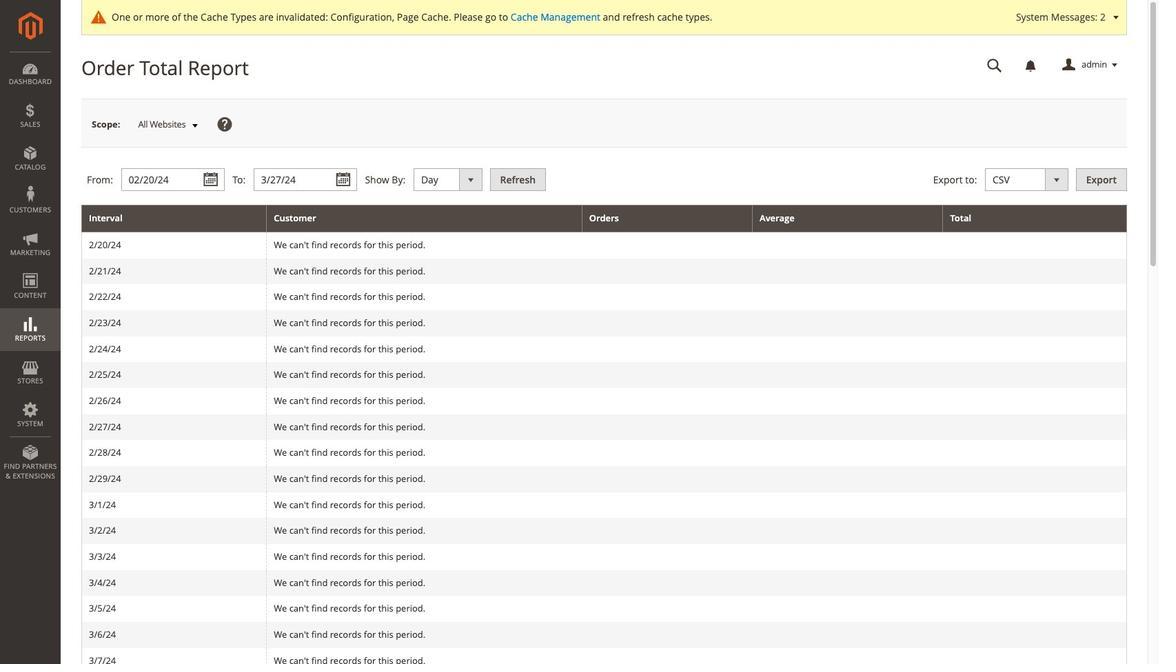 Task type: locate. For each thing, give the bounding box(es) containing it.
menu bar
[[0, 52, 61, 488]]

magento admin panel image
[[18, 12, 42, 40]]

None text field
[[978, 53, 1012, 77], [121, 168, 224, 191], [978, 53, 1012, 77], [121, 168, 224, 191]]

None text field
[[254, 168, 357, 191]]



Task type: vqa. For each thing, say whether or not it's contained in the screenshot.
From text box
no



